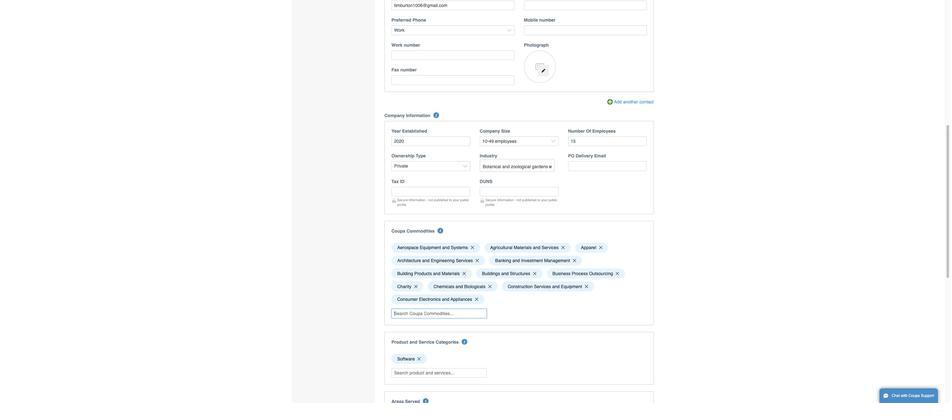 Task type: describe. For each thing, give the bounding box(es) containing it.
public for tax id
[[461, 198, 469, 202]]

mobile number
[[524, 18, 556, 23]]

contact
[[640, 100, 654, 105]]

tax
[[392, 179, 399, 184]]

year
[[392, 129, 401, 134]]

work number
[[392, 43, 420, 48]]

your for duns
[[542, 198, 548, 202]]

software
[[398, 357, 415, 362]]

Search product and services... field
[[392, 369, 487, 379]]

building
[[398, 272, 413, 277]]

number
[[569, 129, 585, 134]]

consumer
[[398, 297, 418, 303]]

business
[[553, 272, 571, 277]]

to for duns
[[538, 198, 541, 202]]

buildings
[[482, 272, 501, 277]]

delivery
[[576, 154, 594, 159]]

outsourcing
[[590, 272, 614, 277]]

not for duns
[[517, 198, 522, 202]]

banking and investment management
[[496, 259, 571, 264]]

photograph
[[524, 43, 549, 48]]

company information
[[385, 113, 431, 118]]

support
[[922, 394, 935, 399]]

0 horizontal spatial materials
[[442, 272, 460, 277]]

building products and materials
[[398, 272, 460, 277]]

secure information - not published to your public profile for duns
[[486, 198, 558, 207]]

Tax ID text field
[[392, 187, 471, 197]]

established
[[402, 129, 427, 134]]

selected list box for coupa commodities
[[390, 242, 650, 306]]

published for duns
[[523, 198, 537, 202]]

Number Of Employees text field
[[569, 137, 647, 146]]

secure information - not published to your public profile for tax id
[[398, 198, 469, 207]]

company for company size
[[480, 129, 500, 134]]

consumer electronics and appliances option
[[392, 295, 485, 305]]

secure for duns
[[486, 198, 496, 202]]

number for mobile number
[[540, 18, 556, 23]]

process
[[572, 272, 588, 277]]

add
[[615, 100, 622, 105]]

and down chemicals
[[442, 297, 450, 303]]

coupa commodities
[[392, 229, 435, 234]]

and inside 'option'
[[423, 259, 430, 264]]

employees
[[593, 129, 616, 134]]

year established
[[392, 129, 427, 134]]

profile for duns
[[486, 203, 495, 207]]

0 vertical spatial coupa
[[392, 229, 406, 234]]

Fax number text field
[[392, 76, 515, 85]]

type
[[416, 154, 426, 159]]

product and service categories
[[392, 340, 459, 345]]

construction services and equipment option
[[502, 282, 595, 292]]

preferred phone
[[392, 18, 426, 23]]

PO Delivery Email text field
[[569, 162, 647, 171]]

fax number
[[392, 68, 417, 73]]

add another contact button
[[608, 99, 654, 106]]

products
[[415, 272, 432, 277]]

- for duns
[[515, 198, 516, 202]]

and up "banking and investment management" option
[[533, 246, 541, 251]]

structures
[[510, 272, 531, 277]]

mobile
[[524, 18, 538, 23]]

phone
[[413, 18, 426, 23]]

buildings and structures option
[[477, 269, 543, 279]]

systems
[[451, 246, 468, 251]]

and left service
[[410, 340, 418, 345]]

services for agricultural materials and services
[[542, 246, 559, 251]]

Work number text field
[[392, 51, 515, 60]]

investment
[[522, 259, 543, 264]]

chemicals
[[434, 284, 455, 290]]

aerospace
[[398, 246, 419, 251]]

additional information image for product and service categories
[[462, 340, 468, 345]]

fax
[[392, 68, 400, 73]]

public for duns
[[549, 198, 558, 202]]

company for company information
[[385, 113, 405, 118]]

apparel option
[[576, 243, 609, 253]]

number for fax number
[[401, 68, 417, 73]]

consumer electronics and appliances
[[398, 297, 473, 303]]

work
[[392, 43, 403, 48]]

chemicals and biologicals
[[434, 284, 486, 290]]

industry
[[480, 154, 498, 159]]

information for tax id
[[409, 198, 426, 202]]

with
[[902, 394, 908, 399]]

banking and investment management option
[[490, 256, 583, 266]]

and down architecture and engineering services 'option' at the bottom of the page
[[433, 272, 441, 277]]

biologicals
[[465, 284, 486, 290]]

email
[[595, 154, 607, 159]]

electronics
[[419, 297, 441, 303]]



Task type: locate. For each thing, give the bounding box(es) containing it.
1 horizontal spatial materials
[[514, 246, 532, 251]]

ownership type
[[392, 154, 426, 159]]

2 published from the left
[[523, 198, 537, 202]]

information for duns
[[497, 198, 514, 202]]

not down duns "text field"
[[517, 198, 522, 202]]

to
[[450, 198, 452, 202], [538, 198, 541, 202]]

1 vertical spatial company
[[480, 129, 500, 134]]

profile for tax id
[[398, 203, 407, 207]]

0 horizontal spatial coupa
[[392, 229, 406, 234]]

selected list box containing software
[[390, 353, 650, 366]]

secure information - not published to your public profile down duns "text field"
[[486, 198, 558, 207]]

1 horizontal spatial secure
[[486, 198, 496, 202]]

additional information image for company information
[[434, 113, 440, 118]]

1 vertical spatial coupa
[[909, 394, 921, 399]]

1 horizontal spatial company
[[480, 129, 500, 134]]

duns
[[480, 179, 493, 184]]

1 horizontal spatial to
[[538, 198, 541, 202]]

apparel
[[581, 246, 597, 251]]

0 horizontal spatial company
[[385, 113, 405, 118]]

services inside option
[[542, 246, 559, 251]]

additional information image
[[434, 113, 440, 118], [462, 340, 468, 345], [423, 399, 429, 404]]

and up building products and materials on the bottom of page
[[423, 259, 430, 264]]

information up established
[[406, 113, 431, 118]]

to down tax id text field
[[450, 198, 452, 202]]

1 secure information - not published to your public profile from the left
[[398, 198, 469, 207]]

company up "year"
[[385, 113, 405, 118]]

Search Coupa Commodities... field
[[392, 309, 487, 319]]

to down duns "text field"
[[538, 198, 541, 202]]

information
[[406, 113, 431, 118], [409, 198, 426, 202], [497, 198, 514, 202]]

0 horizontal spatial to
[[450, 198, 452, 202]]

number of employees
[[569, 129, 616, 134]]

preferred
[[392, 18, 412, 23]]

1 - from the left
[[427, 198, 428, 202]]

number right fax
[[401, 68, 417, 73]]

your down duns "text field"
[[542, 198, 548, 202]]

1 vertical spatial additional information image
[[462, 340, 468, 345]]

equipment down process
[[561, 284, 583, 290]]

0 vertical spatial additional information image
[[434, 113, 440, 118]]

company left size
[[480, 129, 500, 134]]

1 vertical spatial selected list box
[[390, 353, 650, 366]]

coupa
[[392, 229, 406, 234], [909, 394, 921, 399]]

selected list box containing aerospace equipment and systems
[[390, 242, 650, 306]]

number
[[540, 18, 556, 23], [404, 43, 420, 48], [401, 68, 417, 73]]

and inside option
[[553, 284, 560, 290]]

and down business
[[553, 284, 560, 290]]

0 vertical spatial materials
[[514, 246, 532, 251]]

secure information - not published to your public profile down tax id text field
[[398, 198, 469, 207]]

add another contact
[[615, 100, 654, 105]]

coupa up aerospace
[[392, 229, 406, 234]]

- down duns "text field"
[[515, 198, 516, 202]]

selected list box
[[390, 242, 650, 306], [390, 353, 650, 366]]

business process outsourcing option
[[547, 269, 626, 279]]

0 vertical spatial selected list box
[[390, 242, 650, 306]]

Industry text field
[[481, 162, 554, 172]]

appliances
[[451, 297, 473, 303]]

additional information image right categories
[[462, 340, 468, 345]]

secure information - not published to your public profile
[[398, 198, 469, 207], [486, 198, 558, 207]]

0 horizontal spatial profile
[[398, 203, 407, 207]]

0 horizontal spatial secure
[[398, 198, 408, 202]]

2 selected list box from the top
[[390, 353, 650, 366]]

1 not from the left
[[429, 198, 433, 202]]

0 horizontal spatial secure information - not published to your public profile
[[398, 198, 469, 207]]

-
[[427, 198, 428, 202], [515, 198, 516, 202]]

product
[[392, 340, 409, 345]]

chat with coupa support
[[893, 394, 935, 399]]

0 vertical spatial services
[[542, 246, 559, 251]]

0 horizontal spatial -
[[427, 198, 428, 202]]

secure down duns at the right top
[[486, 198, 496, 202]]

tax id
[[392, 179, 405, 184]]

1 horizontal spatial your
[[542, 198, 548, 202]]

1 to from the left
[[450, 198, 452, 202]]

buildings and structures
[[482, 272, 531, 277]]

2 to from the left
[[538, 198, 541, 202]]

business process outsourcing
[[553, 272, 614, 277]]

DUNS text field
[[480, 187, 559, 197]]

- for tax id
[[427, 198, 428, 202]]

1 horizontal spatial secure information - not published to your public profile
[[486, 198, 558, 207]]

Year Established text field
[[392, 137, 471, 146]]

chat with coupa support button
[[880, 389, 939, 404]]

construction services and equipment
[[508, 284, 583, 290]]

published for tax id
[[434, 198, 449, 202]]

and inside option
[[513, 259, 520, 264]]

ownership
[[392, 154, 415, 159]]

profile down duns at the right top
[[486, 203, 495, 207]]

0 horizontal spatial your
[[453, 198, 460, 202]]

number for work number
[[404, 43, 420, 48]]

1 horizontal spatial equipment
[[561, 284, 583, 290]]

your
[[453, 198, 460, 202], [542, 198, 548, 202]]

2 secure information - not published to your public profile from the left
[[486, 198, 558, 207]]

1 horizontal spatial coupa
[[909, 394, 921, 399]]

number right the mobile
[[540, 18, 556, 23]]

1 vertical spatial services
[[456, 259, 473, 264]]

0 vertical spatial number
[[540, 18, 556, 23]]

your for tax id
[[453, 198, 460, 202]]

2 vertical spatial services
[[534, 284, 552, 290]]

equipment inside the construction services and equipment option
[[561, 284, 583, 290]]

categories
[[436, 340, 459, 345]]

equipment up architecture and engineering services
[[420, 246, 441, 251]]

banking
[[496, 259, 512, 264]]

equipment inside aerospace equipment and systems option
[[420, 246, 441, 251]]

profile down id
[[398, 203, 407, 207]]

additional information image
[[438, 228, 444, 234]]

photograph image
[[524, 51, 556, 83]]

additional information image down 'search product and services...' field
[[423, 399, 429, 404]]

- down tax id text field
[[427, 198, 428, 202]]

0 horizontal spatial published
[[434, 198, 449, 202]]

not
[[429, 198, 433, 202], [517, 198, 522, 202]]

agricultural
[[491, 246, 513, 251]]

equipment
[[420, 246, 441, 251], [561, 284, 583, 290]]

0 horizontal spatial public
[[461, 198, 469, 202]]

1 selected list box from the top
[[390, 242, 650, 306]]

architecture
[[398, 259, 421, 264]]

0 horizontal spatial equipment
[[420, 246, 441, 251]]

company
[[385, 113, 405, 118], [480, 129, 500, 134]]

1 profile from the left
[[398, 203, 407, 207]]

change image image
[[542, 69, 546, 73]]

Role text field
[[524, 1, 647, 10]]

your down tax id text field
[[453, 198, 460, 202]]

1 horizontal spatial public
[[549, 198, 558, 202]]

another
[[624, 100, 639, 105]]

charity
[[398, 284, 412, 290]]

1 vertical spatial number
[[404, 43, 420, 48]]

software option
[[392, 355, 427, 364]]

not down tax id text field
[[429, 198, 433, 202]]

published down duns "text field"
[[523, 198, 537, 202]]

to for tax id
[[450, 198, 452, 202]]

materials
[[514, 246, 532, 251], [442, 272, 460, 277]]

secure down id
[[398, 198, 408, 202]]

1 secure from the left
[[398, 198, 408, 202]]

services right construction
[[534, 284, 552, 290]]

2 your from the left
[[542, 198, 548, 202]]

number right work
[[404, 43, 420, 48]]

0 horizontal spatial additional information image
[[423, 399, 429, 404]]

published
[[434, 198, 449, 202], [523, 198, 537, 202]]

selected list box for product and service categories
[[390, 353, 650, 366]]

1 horizontal spatial -
[[515, 198, 516, 202]]

charity option
[[392, 282, 424, 292]]

1 public from the left
[[461, 198, 469, 202]]

information down tax id text field
[[409, 198, 426, 202]]

secure
[[398, 198, 408, 202], [486, 198, 496, 202]]

1 horizontal spatial not
[[517, 198, 522, 202]]

0 vertical spatial equipment
[[420, 246, 441, 251]]

po
[[569, 154, 575, 159]]

1 horizontal spatial additional information image
[[434, 113, 440, 118]]

Mobile number text field
[[524, 26, 647, 35]]

0 horizontal spatial not
[[429, 198, 433, 202]]

2 profile from the left
[[486, 203, 495, 207]]

and up appliances
[[456, 284, 463, 290]]

services
[[542, 246, 559, 251], [456, 259, 473, 264], [534, 284, 552, 290]]

aerospace equipment and systems option
[[392, 243, 480, 253]]

service
[[419, 340, 435, 345]]

1 vertical spatial equipment
[[561, 284, 583, 290]]

size
[[502, 129, 511, 134]]

2 public from the left
[[549, 198, 558, 202]]

aerospace equipment and systems
[[398, 246, 468, 251]]

2 horizontal spatial additional information image
[[462, 340, 468, 345]]

architecture and engineering services option
[[392, 256, 485, 266]]

chat
[[893, 394, 901, 399]]

coupa inside 'button'
[[909, 394, 921, 399]]

and
[[443, 246, 450, 251], [533, 246, 541, 251], [423, 259, 430, 264], [513, 259, 520, 264], [433, 272, 441, 277], [502, 272, 509, 277], [456, 284, 463, 290], [553, 284, 560, 290], [442, 297, 450, 303], [410, 340, 418, 345]]

agricultural materials and services option
[[485, 243, 571, 253]]

2 vertical spatial additional information image
[[423, 399, 429, 404]]

management
[[545, 259, 571, 264]]

profile
[[398, 203, 407, 207], [486, 203, 495, 207]]

agricultural materials and services
[[491, 246, 559, 251]]

materials up investment
[[514, 246, 532, 251]]

None text field
[[392, 1, 515, 10]]

published down tax id text field
[[434, 198, 449, 202]]

id
[[400, 179, 405, 184]]

po delivery email
[[569, 154, 607, 159]]

1 horizontal spatial profile
[[486, 203, 495, 207]]

chemicals and biologicals option
[[428, 282, 498, 292]]

engineering
[[431, 259, 455, 264]]

services down systems
[[456, 259, 473, 264]]

2 - from the left
[[515, 198, 516, 202]]

not for tax id
[[429, 198, 433, 202]]

public
[[461, 198, 469, 202], [549, 198, 558, 202]]

and down banking at bottom right
[[502, 272, 509, 277]]

0 vertical spatial company
[[385, 113, 405, 118]]

information down duns "text field"
[[497, 198, 514, 202]]

additional information image up year established text field
[[434, 113, 440, 118]]

of
[[587, 129, 592, 134]]

1 published from the left
[[434, 198, 449, 202]]

services inside option
[[534, 284, 552, 290]]

building products and materials option
[[392, 269, 472, 279]]

materials up chemicals
[[442, 272, 460, 277]]

2 not from the left
[[517, 198, 522, 202]]

and up engineering
[[443, 246, 450, 251]]

company size
[[480, 129, 511, 134]]

1 horizontal spatial published
[[523, 198, 537, 202]]

2 vertical spatial number
[[401, 68, 417, 73]]

coupa right the with on the right bottom of the page
[[909, 394, 921, 399]]

services for architecture and engineering services
[[456, 259, 473, 264]]

secure for tax id
[[398, 198, 408, 202]]

1 your from the left
[[453, 198, 460, 202]]

1 vertical spatial materials
[[442, 272, 460, 277]]

services up management on the bottom of page
[[542, 246, 559, 251]]

construction
[[508, 284, 533, 290]]

and right banking at bottom right
[[513, 259, 520, 264]]

architecture and engineering services
[[398, 259, 473, 264]]

services inside 'option'
[[456, 259, 473, 264]]

commodities
[[407, 229, 435, 234]]

2 secure from the left
[[486, 198, 496, 202]]



Task type: vqa. For each thing, say whether or not it's contained in the screenshot.
by in the Items Bought By Coupa Buyers In Your Category
no



